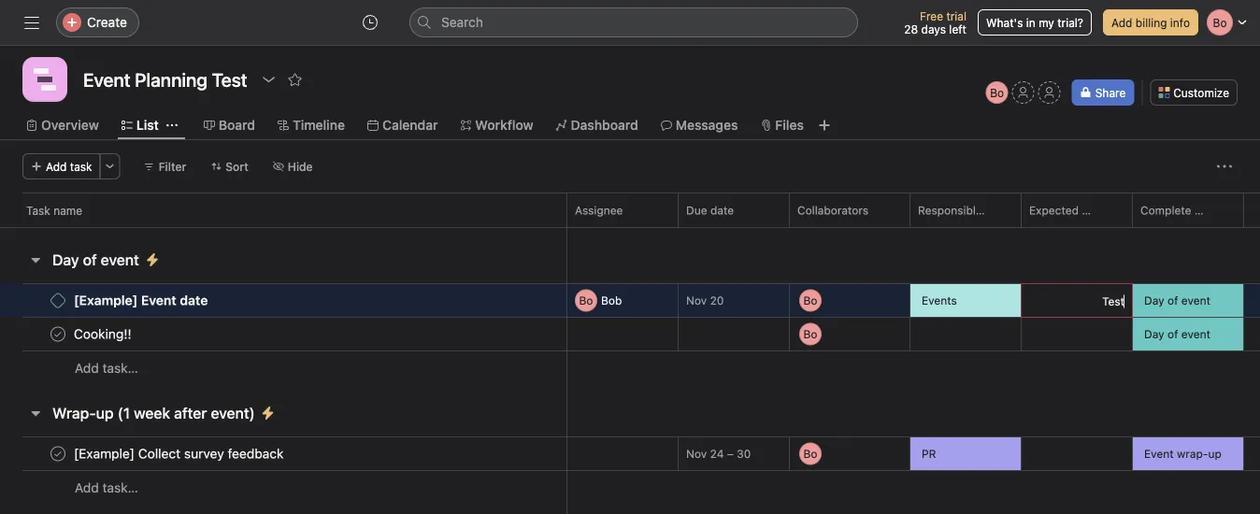 Task type: describe. For each thing, give the bounding box(es) containing it.
add task… button inside header day of event tree grid
[[75, 358, 138, 379]]

[Example] Event date text field
[[70, 291, 214, 310]]

28
[[904, 22, 918, 36]]

day of event for events
[[1144, 294, 1211, 307]]

[Example] Collect survey feedback text field
[[70, 445, 289, 463]]

–
[[727, 447, 734, 460]]

billing
[[1136, 16, 1167, 29]]

calendar link
[[367, 115, 438, 136]]

20
[[710, 294, 724, 307]]

what's in my trial? button
[[978, 9, 1092, 36]]

events button
[[911, 284, 1021, 317]]

day of event for —
[[1144, 328, 1211, 341]]

2 row from the top
[[0, 197, 1260, 232]]

event for —
[[1182, 328, 1211, 341]]

of for —
[[1168, 328, 1178, 341]]

event inside button
[[101, 251, 139, 269]]

messages
[[676, 117, 738, 133]]

completed image for pr
[[47, 443, 69, 465]]

customize
[[1174, 86, 1229, 99]]

add task button
[[22, 153, 101, 179]]

day for —
[[1144, 328, 1165, 341]]

header day of event tree grid
[[0, 282, 1260, 385]]

search button
[[409, 7, 858, 37]]

[example] collect survey feedback cell
[[0, 437, 567, 471]]

wrap-up (1 week after event) button
[[52, 396, 255, 430]]

add billing info button
[[1103, 9, 1199, 36]]

Cooking!! text field
[[70, 325, 137, 344]]

day inside day of event button
[[52, 251, 79, 269]]

info
[[1170, 16, 1190, 29]]

cost
[[1082, 204, 1107, 217]]

create
[[87, 14, 127, 30]]

hide button
[[264, 153, 321, 179]]

task name
[[26, 204, 82, 217]]

share button
[[1072, 79, 1134, 106]]

add task
[[46, 160, 92, 173]]

files
[[775, 117, 804, 133]]

add inside header wrap-up (1 week after event) tree grid
[[75, 480, 99, 495]]

bo button
[[986, 81, 1008, 104]]

[example] event date cell
[[0, 283, 567, 318]]

week
[[134, 404, 170, 422]]

(1
[[117, 404, 130, 422]]

due
[[686, 204, 707, 217]]

up inside button
[[96, 404, 114, 422]]

free trial 28 days left
[[904, 9, 967, 36]]

list
[[136, 117, 159, 133]]

task… inside header wrap-up (1 week after event) tree grid
[[102, 480, 138, 495]]

row containing nov 24
[[0, 435, 1260, 473]]

events
[[922, 294, 957, 307]]

share
[[1095, 86, 1126, 99]]

days
[[921, 22, 946, 36]]

completed checkbox for pr
[[47, 443, 69, 465]]

bob
[[601, 294, 622, 307]]

event)
[[211, 404, 255, 422]]

show options image
[[261, 72, 276, 87]]

workflow link
[[460, 115, 533, 136]]

completed image for —
[[47, 323, 69, 345]]

board link
[[204, 115, 255, 136]]

sort
[[226, 160, 249, 173]]

task
[[26, 204, 50, 217]]

wrap-up (1 week after event)
[[52, 404, 255, 422]]

overview
[[41, 117, 99, 133]]

of for events
[[1168, 294, 1178, 307]]

event for events
[[1182, 294, 1211, 307]]

add collaborators image
[[882, 327, 897, 342]]

name
[[53, 204, 82, 217]]

of inside button
[[83, 251, 97, 269]]

wrap-
[[52, 404, 96, 422]]

header wrap-up (1 week after event) tree grid
[[0, 435, 1260, 505]]

trial
[[946, 9, 967, 22]]

add task… inside header wrap-up (1 week after event) tree grid
[[75, 480, 138, 495]]

board
[[219, 117, 255, 133]]

due date
[[686, 204, 734, 217]]

sort button
[[202, 153, 257, 179]]

0 vertical spatial day of event
[[52, 251, 139, 269]]

add task… inside header day of event tree grid
[[75, 360, 138, 376]]

what's
[[986, 16, 1023, 29]]

completed checkbox for —
[[47, 323, 69, 345]]

task… inside header day of event tree grid
[[102, 360, 138, 376]]



Task type: vqa. For each thing, say whether or not it's contained in the screenshot.
1st LIST ITEM from the top
no



Task type: locate. For each thing, give the bounding box(es) containing it.
add left task
[[46, 160, 67, 173]]

0 vertical spatial of
[[83, 251, 97, 269]]

2 add task… from the top
[[75, 480, 138, 495]]

day for events
[[1144, 294, 1165, 307]]

1 completed checkbox from the top
[[47, 323, 69, 345]]

complete by...
[[1141, 204, 1217, 217]]

1 collapse task list for this section image from the top
[[28, 252, 43, 267]]

timeline link
[[278, 115, 345, 136]]

1 horizontal spatial more actions image
[[1217, 159, 1232, 174]]

0 vertical spatial day
[[52, 251, 79, 269]]

0 horizontal spatial bo
[[579, 294, 593, 307]]

filter
[[159, 160, 186, 173]]

task… down [example] collect survey feedback text field
[[102, 480, 138, 495]]

1 horizontal spatial bo
[[990, 86, 1004, 99]]

row
[[0, 193, 1260, 227], [0, 197, 1260, 232], [0, 282, 1260, 319], [0, 435, 1260, 473]]

bo
[[990, 86, 1004, 99], [579, 294, 593, 307]]

nov inside header wrap-up (1 week after event) tree grid
[[686, 447, 707, 460]]

— text field
[[1029, 328, 1132, 341], [1029, 448, 1132, 461]]

0 vertical spatial add task… button
[[75, 358, 138, 379]]

bo inside row
[[579, 294, 593, 307]]

1 vertical spatial bo
[[579, 294, 593, 307]]

completed image down wrap-
[[47, 443, 69, 465]]

completed image inside [example] collect survey feedback cell
[[47, 443, 69, 465]]

0 vertical spatial up
[[96, 404, 114, 422]]

None text field
[[79, 63, 252, 96], [1029, 295, 1132, 308], [79, 63, 252, 96], [1029, 295, 1132, 308]]

1 vertical spatial task…
[[102, 480, 138, 495]]

trial?
[[1058, 16, 1083, 29]]

Completed milestone checkbox
[[50, 293, 65, 308]]

collaborators
[[797, 204, 869, 217]]

0 vertical spatial day of event button
[[1133, 284, 1243, 317]]

0 vertical spatial add task…
[[75, 360, 138, 376]]

more actions image
[[1217, 159, 1232, 174], [104, 161, 116, 172]]

rules for day of event image
[[145, 252, 160, 267]]

add billing info
[[1112, 16, 1190, 29]]

task… down cooking!! text box
[[102, 360, 138, 376]]

nov 20
[[686, 294, 724, 307]]

collapse task list for this section image for day of event
[[28, 252, 43, 267]]

add inside add billing info button
[[1112, 16, 1133, 29]]

add task… button
[[75, 358, 138, 379], [75, 478, 138, 498]]

show options image
[[1217, 205, 1228, 216]]

0 horizontal spatial up
[[96, 404, 114, 422]]

dashboard link
[[556, 115, 638, 136]]

1 add task… from the top
[[75, 360, 138, 376]]

0 vertical spatial collapse task list for this section image
[[28, 252, 43, 267]]

2 task… from the top
[[102, 480, 138, 495]]

0 vertical spatial add task… row
[[0, 351, 1260, 385]]

bo inside button
[[990, 86, 1004, 99]]

add down wrap-
[[75, 480, 99, 495]]

1 row from the top
[[0, 193, 1260, 227]]

by...
[[1195, 204, 1217, 217]]

1 add task… row from the top
[[0, 351, 1260, 385]]

pr button
[[911, 438, 1021, 470]]

add task… button down (1
[[75, 478, 138, 498]]

add task… row down bob
[[0, 351, 1260, 385]]

day of event row
[[0, 316, 1260, 353]]

add inside header day of event tree grid
[[75, 360, 99, 376]]

1 nov from the top
[[686, 294, 707, 307]]

0 vertical spatial bo
[[990, 86, 1004, 99]]

row containing bo
[[0, 282, 1260, 319]]

files link
[[760, 115, 804, 136]]

2 day of event button from the top
[[1133, 318, 1243, 351]]

pr
[[922, 447, 936, 460]]

1 vertical spatial add task…
[[75, 480, 138, 495]]

1 vertical spatial add task… button
[[75, 478, 138, 498]]

day inside day of event row
[[1144, 328, 1165, 341]]

collapse task list for this section image
[[28, 252, 43, 267], [28, 406, 43, 421]]

1 vertical spatial of
[[1168, 294, 1178, 307]]

tab actions image
[[166, 120, 177, 131]]

completed checkbox down wrap-
[[47, 443, 69, 465]]

— text field inside row
[[1029, 448, 1132, 461]]

add
[[1112, 16, 1133, 29], [46, 160, 67, 173], [75, 360, 99, 376], [75, 480, 99, 495]]

2 completed image from the top
[[47, 443, 69, 465]]

1 vertical spatial completed checkbox
[[47, 443, 69, 465]]

3 row from the top
[[0, 282, 1260, 319]]

0 vertical spatial task…
[[102, 360, 138, 376]]

day of event button
[[52, 243, 139, 277]]

— text field for day
[[1029, 328, 1132, 341]]

more actions image right task
[[104, 161, 116, 172]]

up
[[96, 404, 114, 422], [1208, 447, 1222, 460]]

in
[[1026, 16, 1036, 29]]

1 day of event button from the top
[[1133, 284, 1243, 317]]

messages link
[[661, 115, 738, 136]]

date
[[710, 204, 734, 217]]

0 vertical spatial completed checkbox
[[47, 323, 69, 345]]

calendar
[[382, 117, 438, 133]]

expected
[[1029, 204, 1079, 217]]

1 horizontal spatial up
[[1208, 447, 1222, 460]]

day
[[52, 251, 79, 269], [1144, 294, 1165, 307], [1144, 328, 1165, 341]]

expected cost
[[1029, 204, 1107, 217]]

up inside dropdown button
[[1208, 447, 1222, 460]]

completed image inside the cooking!! cell
[[47, 323, 69, 345]]

completed milestone image
[[50, 293, 65, 308]]

1 vertical spatial day
[[1144, 294, 1165, 307]]

1 vertical spatial nov
[[686, 447, 707, 460]]

free
[[920, 9, 943, 22]]

add tab image
[[817, 118, 832, 133]]

2 collapse task list for this section image from the top
[[28, 406, 43, 421]]

event wrap-up button
[[1133, 438, 1243, 470]]

completed image down completed milestone checkbox
[[47, 323, 69, 345]]

day of event button for events
[[1133, 284, 1243, 317]]

add task… row
[[0, 351, 1260, 385], [0, 470, 1260, 505]]

list link
[[121, 115, 159, 136]]

search list box
[[409, 7, 858, 37]]

filter button
[[135, 153, 195, 179]]

add to starred image
[[288, 72, 303, 87]]

2 add task… row from the top
[[0, 470, 1260, 505]]

overview link
[[26, 115, 99, 136]]

0 horizontal spatial more actions image
[[104, 161, 116, 172]]

complete
[[1141, 204, 1191, 217]]

add inside add task button
[[46, 160, 67, 173]]

day of event button for —
[[1133, 318, 1243, 351]]

collapse task list for this section image for wrap-up (1 week after event)
[[28, 406, 43, 421]]

1 vertical spatial completed image
[[47, 443, 69, 465]]

add task… button down cooking!! text box
[[75, 358, 138, 379]]

1 vertical spatial day of event
[[1144, 294, 1211, 307]]

0 vertical spatial completed image
[[47, 323, 69, 345]]

nov for nov 24 – 30
[[686, 447, 707, 460]]

timeline image
[[34, 68, 56, 91]]

Completed checkbox
[[47, 323, 69, 345], [47, 443, 69, 465]]

rules for wrap-up (1 week after event) image
[[261, 406, 276, 421]]

task
[[70, 160, 92, 173]]

up left (1
[[96, 404, 114, 422]]

0 vertical spatial — text field
[[1029, 328, 1132, 341]]

1 vertical spatial — text field
[[1029, 448, 1132, 461]]

add task… down cooking!! text box
[[75, 360, 138, 376]]

1 completed image from the top
[[47, 323, 69, 345]]

dashboard
[[571, 117, 638, 133]]

more actions image up show options icon
[[1217, 159, 1232, 174]]

2 nov from the top
[[686, 447, 707, 460]]

1 vertical spatial day of event button
[[1133, 318, 1243, 351]]

— text field for event
[[1029, 448, 1132, 461]]

1 vertical spatial collapse task list for this section image
[[28, 406, 43, 421]]

completed checkbox down completed milestone checkbox
[[47, 323, 69, 345]]

workflow
[[475, 117, 533, 133]]

add task… row down 24
[[0, 470, 1260, 505]]

event wrap-up
[[1144, 447, 1222, 460]]

completed checkbox inside [example] collect survey feedback cell
[[47, 443, 69, 465]]

2 completed checkbox from the top
[[47, 443, 69, 465]]

completed image
[[47, 323, 69, 345], [47, 443, 69, 465]]

task…
[[102, 360, 138, 376], [102, 480, 138, 495]]

1 add task… button from the top
[[75, 358, 138, 379]]

24
[[710, 447, 724, 460]]

day of event button
[[1133, 284, 1243, 317], [1133, 318, 1243, 351]]

collapse task list for this section image down task
[[28, 252, 43, 267]]

2 vertical spatial day
[[1144, 328, 1165, 341]]

history image
[[363, 15, 378, 30]]

event
[[101, 251, 139, 269], [1182, 294, 1211, 307], [1182, 328, 1211, 341]]

nov for nov 20
[[686, 294, 707, 307]]

add left billing
[[1112, 16, 1133, 29]]

assignee
[[575, 204, 623, 217]]

cooking!! cell
[[0, 317, 567, 352]]

nov
[[686, 294, 707, 307], [686, 447, 707, 460]]

bo left bob
[[579, 294, 593, 307]]

create button
[[56, 7, 139, 37]]

1 task… from the top
[[102, 360, 138, 376]]

up right event
[[1208, 447, 1222, 460]]

1 vertical spatial add task… row
[[0, 470, 1260, 505]]

hide
[[288, 160, 313, 173]]

of
[[83, 251, 97, 269], [1168, 294, 1178, 307], [1168, 328, 1178, 341]]

2 add task… button from the top
[[75, 478, 138, 498]]

add task… button inside header wrap-up (1 week after event) tree grid
[[75, 478, 138, 498]]

4 row from the top
[[0, 435, 1260, 473]]

collapse task list for this section image left wrap-
[[28, 406, 43, 421]]

row containing task name
[[0, 193, 1260, 227]]

0 vertical spatial event
[[101, 251, 139, 269]]

0 vertical spatial nov
[[686, 294, 707, 307]]

timeline
[[293, 117, 345, 133]]

2 vertical spatial of
[[1168, 328, 1178, 341]]

nov 24 – 30
[[686, 447, 751, 460]]

completed checkbox inside the cooking!! cell
[[47, 323, 69, 345]]

— button
[[911, 317, 1021, 351]]

day of event
[[52, 251, 139, 269], [1144, 294, 1211, 307], [1144, 328, 1211, 341]]

expand sidebar image
[[24, 15, 39, 30]]

—
[[922, 329, 930, 339]]

1 vertical spatial event
[[1182, 294, 1211, 307]]

nov left 20
[[686, 294, 707, 307]]

after
[[174, 404, 207, 422]]

customize button
[[1150, 79, 1238, 106]]

nov left 24
[[686, 447, 707, 460]]

my
[[1039, 16, 1054, 29]]

2 vertical spatial day of event
[[1144, 328, 1211, 341]]

search
[[441, 14, 483, 30]]

2 vertical spatial event
[[1182, 328, 1211, 341]]

wrap-
[[1177, 447, 1208, 460]]

1 — text field from the top
[[1029, 328, 1132, 341]]

what's in my trial?
[[986, 16, 1083, 29]]

event
[[1144, 447, 1174, 460]]

bo down what's
[[990, 86, 1004, 99]]

nov inside header day of event tree grid
[[686, 294, 707, 307]]

1 vertical spatial up
[[1208, 447, 1222, 460]]

— text field inside day of event row
[[1029, 328, 1132, 341]]

add task… down (1
[[75, 480, 138, 495]]

2 — text field from the top
[[1029, 448, 1132, 461]]

day inside row
[[1144, 294, 1165, 307]]

30
[[737, 447, 751, 460]]

add down cooking!! text box
[[75, 360, 99, 376]]

event inside row
[[1182, 328, 1211, 341]]

left
[[949, 22, 967, 36]]



